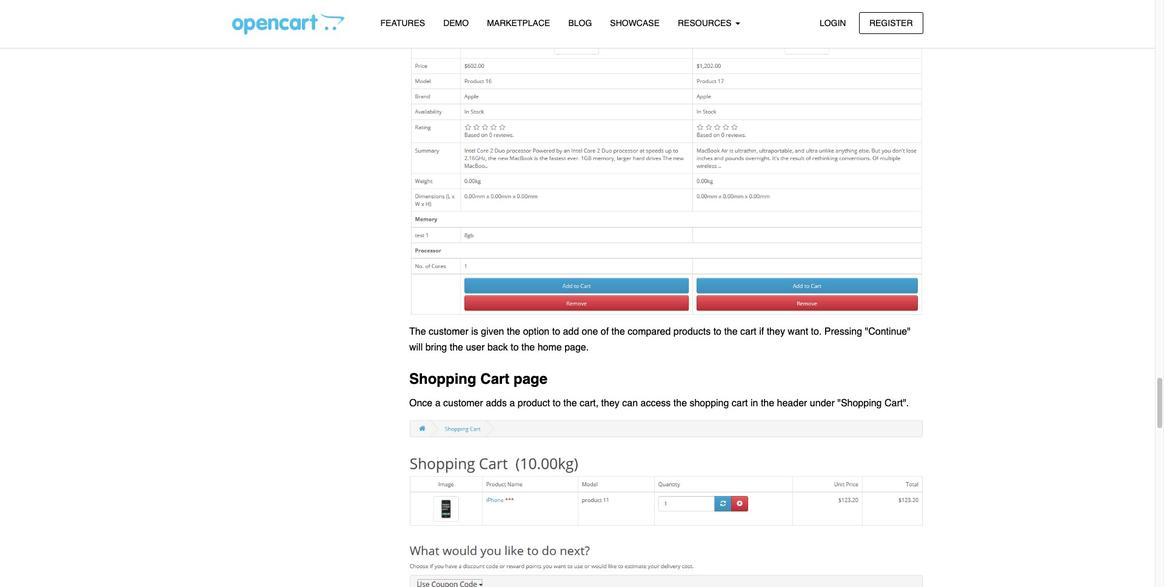 Task type: describe. For each thing, give the bounding box(es) containing it.
front - official shopping cart image
[[410, 419, 924, 587]]

the left 'user'
[[450, 342, 463, 353]]

home
[[538, 342, 562, 353]]

the right given at left bottom
[[507, 327, 521, 337]]

one
[[582, 327, 598, 337]]

"shopping
[[838, 398, 882, 409]]

to right product
[[553, 398, 561, 409]]

the down the "option"
[[522, 342, 535, 353]]

features link
[[372, 13, 434, 34]]

back
[[488, 342, 508, 353]]

shopping cart page
[[410, 371, 548, 388]]

the right access
[[674, 398, 687, 409]]

they inside the customer is given the option to add one of the compared products to the cart if they want to. pressing "continue" will bring the user back to the home page.
[[767, 327, 786, 337]]

add
[[563, 327, 580, 337]]

register
[[870, 18, 913, 28]]

2 a from the left
[[510, 398, 515, 409]]

in
[[751, 398, 759, 409]]

the left the if
[[725, 327, 738, 337]]

want
[[788, 327, 809, 337]]

showcase
[[611, 18, 660, 28]]

1 vertical spatial customer
[[444, 398, 483, 409]]

resources link
[[669, 13, 750, 34]]

will
[[410, 342, 423, 353]]

page
[[514, 371, 548, 388]]

once a customer adds a product to the cart, they can access the shopping cart in the header under "shopping cart".
[[410, 398, 910, 409]]

if
[[760, 327, 765, 337]]

user
[[466, 342, 485, 353]]

the right of
[[612, 327, 625, 337]]

features
[[381, 18, 425, 28]]

to.
[[812, 327, 822, 337]]

demo
[[444, 18, 469, 28]]

marketplace link
[[478, 13, 560, 34]]

1 a from the left
[[435, 398, 441, 409]]

adds
[[486, 398, 507, 409]]

login
[[820, 18, 847, 28]]

cart,
[[580, 398, 599, 409]]

cart".
[[885, 398, 910, 409]]



Task type: vqa. For each thing, say whether or not it's contained in the screenshot.
front - official product compare image
yes



Task type: locate. For each thing, give the bounding box(es) containing it.
1 vertical spatial they
[[602, 398, 620, 409]]

resources
[[678, 18, 734, 28]]

the right the in
[[761, 398, 775, 409]]

to right products at the right bottom
[[714, 327, 722, 337]]

customer up bring at the left of the page
[[429, 327, 469, 337]]

login link
[[810, 12, 857, 34]]

blog
[[569, 18, 592, 28]]

once
[[410, 398, 433, 409]]

bring
[[426, 342, 447, 353]]

header
[[778, 398, 808, 409]]

register link
[[860, 12, 924, 34]]

cart left the if
[[741, 327, 757, 337]]

a right adds
[[510, 398, 515, 409]]

0 vertical spatial cart
[[741, 327, 757, 337]]

opencart - open source shopping cart solution image
[[232, 13, 344, 35]]

cart left the in
[[732, 398, 748, 409]]

customer down shopping cart page
[[444, 398, 483, 409]]

is
[[472, 327, 479, 337]]

cart
[[481, 371, 510, 388]]

they
[[767, 327, 786, 337], [602, 398, 620, 409]]

1 horizontal spatial they
[[767, 327, 786, 337]]

to
[[553, 327, 561, 337], [714, 327, 722, 337], [511, 342, 519, 353], [553, 398, 561, 409]]

the
[[410, 327, 426, 337]]

shopping
[[690, 398, 730, 409]]

products
[[674, 327, 711, 337]]

pressing
[[825, 327, 863, 337]]

access
[[641, 398, 671, 409]]

the customer is given the option to add one of the compared products to the cart if they want to. pressing "continue" will bring the user back to the home page.
[[410, 327, 911, 353]]

the left cart, at the bottom
[[564, 398, 577, 409]]

product
[[518, 398, 550, 409]]

a right once
[[435, 398, 441, 409]]

they right the if
[[767, 327, 786, 337]]

1 horizontal spatial a
[[510, 398, 515, 409]]

given
[[481, 327, 504, 337]]

customer
[[429, 327, 469, 337], [444, 398, 483, 409]]

can
[[623, 398, 638, 409]]

front - official product compare image
[[410, 0, 924, 317]]

0 vertical spatial they
[[767, 327, 786, 337]]

customer inside the customer is given the option to add one of the compared products to the cart if they want to. pressing "continue" will bring the user back to the home page.
[[429, 327, 469, 337]]

"continue"
[[865, 327, 911, 337]]

cart inside the customer is given the option to add one of the compared products to the cart if they want to. pressing "continue" will bring the user back to the home page.
[[741, 327, 757, 337]]

demo link
[[434, 13, 478, 34]]

shopping
[[410, 371, 477, 388]]

option
[[523, 327, 550, 337]]

of
[[601, 327, 609, 337]]

0 vertical spatial customer
[[429, 327, 469, 337]]

1 vertical spatial cart
[[732, 398, 748, 409]]

marketplace
[[487, 18, 551, 28]]

a
[[435, 398, 441, 409], [510, 398, 515, 409]]

page.
[[565, 342, 589, 353]]

to left add
[[553, 327, 561, 337]]

blog link
[[560, 13, 601, 34]]

compared
[[628, 327, 671, 337]]

showcase link
[[601, 13, 669, 34]]

they left can
[[602, 398, 620, 409]]

the
[[507, 327, 521, 337], [612, 327, 625, 337], [725, 327, 738, 337], [450, 342, 463, 353], [522, 342, 535, 353], [564, 398, 577, 409], [674, 398, 687, 409], [761, 398, 775, 409]]

to right back
[[511, 342, 519, 353]]

0 horizontal spatial a
[[435, 398, 441, 409]]

cart
[[741, 327, 757, 337], [732, 398, 748, 409]]

0 horizontal spatial they
[[602, 398, 620, 409]]

under
[[810, 398, 835, 409]]



